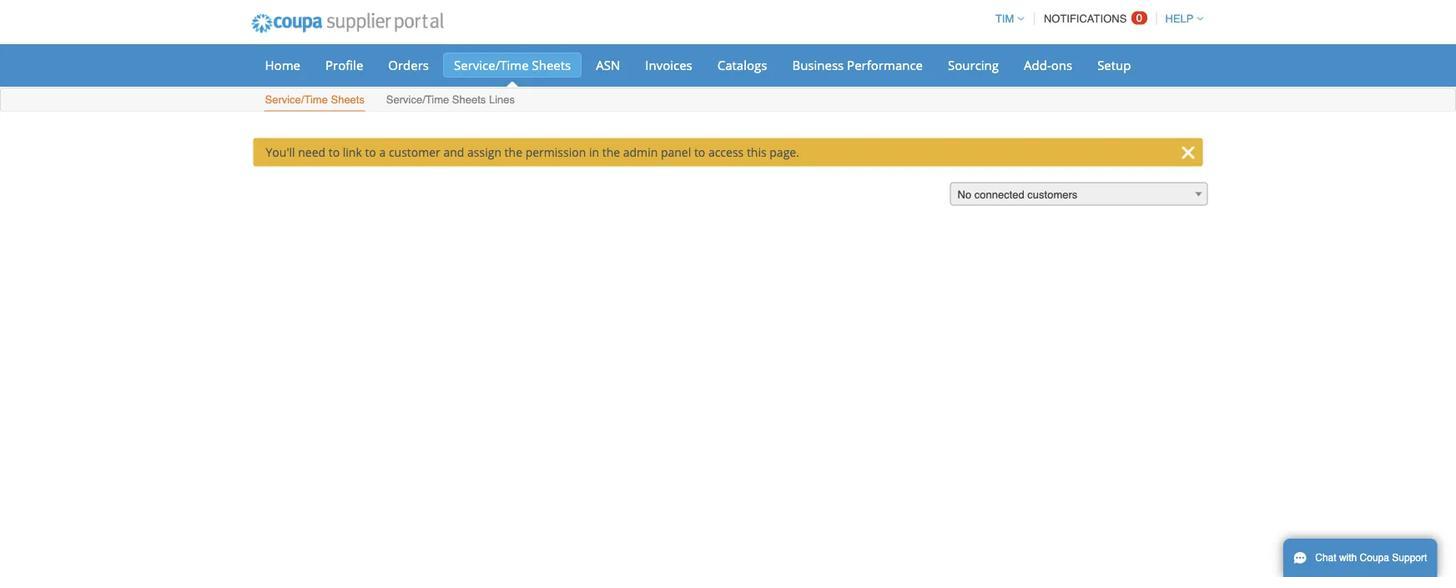 Task type: describe. For each thing, give the bounding box(es) containing it.
profile
[[325, 56, 363, 73]]

performance
[[847, 56, 923, 73]]

No connected customers text field
[[951, 183, 1207, 207]]

sourcing link
[[937, 53, 1010, 78]]

ons
[[1051, 56, 1073, 73]]

0
[[1137, 12, 1143, 24]]

in
[[589, 144, 599, 160]]

setup link
[[1087, 53, 1142, 78]]

admin
[[623, 144, 658, 160]]

no connected customers
[[958, 189, 1078, 201]]

0 horizontal spatial service/time sheets
[[265, 93, 365, 106]]

asn link
[[585, 53, 631, 78]]

link
[[343, 144, 362, 160]]

2 horizontal spatial sheets
[[532, 56, 571, 73]]

panel
[[661, 144, 691, 160]]

add-ons link
[[1013, 53, 1083, 78]]

orders link
[[377, 53, 440, 78]]

chat
[[1316, 553, 1337, 564]]

invoices
[[645, 56, 693, 73]]

a
[[379, 144, 386, 160]]

this
[[747, 144, 767, 160]]

business
[[792, 56, 844, 73]]

service/time sheets lines
[[386, 93, 515, 106]]

asn
[[596, 56, 620, 73]]

need
[[298, 144, 326, 160]]

assign
[[467, 144, 502, 160]]

invoices link
[[635, 53, 703, 78]]

and
[[444, 144, 464, 160]]

sourcing
[[948, 56, 999, 73]]

coupa supplier portal image
[[240, 3, 455, 44]]

0 horizontal spatial sheets
[[331, 93, 365, 106]]

1 horizontal spatial service/time
[[386, 93, 449, 106]]

add-
[[1024, 56, 1051, 73]]

with
[[1339, 553, 1357, 564]]

you'll need to link to a customer and assign the permission in the admin panel to access this page.
[[266, 144, 799, 160]]

business performance
[[792, 56, 923, 73]]

tim
[[996, 13, 1014, 25]]



Task type: locate. For each thing, give the bounding box(es) containing it.
1 horizontal spatial sheets
[[452, 93, 486, 106]]

home
[[265, 56, 300, 73]]

0 horizontal spatial the
[[505, 144, 522, 160]]

customer
[[389, 144, 441, 160]]

2 horizontal spatial to
[[694, 144, 705, 160]]

service/time sheets up lines
[[454, 56, 571, 73]]

0 horizontal spatial service/time sheets link
[[264, 90, 366, 111]]

customers
[[1028, 189, 1078, 201]]

sheets left asn
[[532, 56, 571, 73]]

1 vertical spatial service/time sheets
[[265, 93, 365, 106]]

to right the panel
[[694, 144, 705, 160]]

1 the from the left
[[505, 144, 522, 160]]

service/time sheets down profile link at left
[[265, 93, 365, 106]]

No connected customers field
[[950, 182, 1208, 207]]

catalogs
[[718, 56, 767, 73]]

2 horizontal spatial service/time
[[454, 56, 529, 73]]

sheets left lines
[[452, 93, 486, 106]]

lines
[[489, 93, 515, 106]]

service/time down home 'link'
[[265, 93, 328, 106]]

navigation
[[988, 3, 1204, 35]]

service/time up lines
[[454, 56, 529, 73]]

support
[[1392, 553, 1427, 564]]

sheets
[[532, 56, 571, 73], [331, 93, 365, 106], [452, 93, 486, 106]]

the right assign
[[505, 144, 522, 160]]

to
[[329, 144, 340, 160], [365, 144, 376, 160], [694, 144, 705, 160]]

1 horizontal spatial service/time sheets
[[454, 56, 571, 73]]

chat with coupa support button
[[1284, 539, 1437, 578]]

service/time
[[454, 56, 529, 73], [265, 93, 328, 106], [386, 93, 449, 106]]

add-ons
[[1024, 56, 1073, 73]]

0 vertical spatial service/time sheets
[[454, 56, 571, 73]]

chat with coupa support
[[1316, 553, 1427, 564]]

coupa
[[1360, 553, 1390, 564]]

1 horizontal spatial service/time sheets link
[[443, 53, 582, 78]]

1 vertical spatial service/time sheets link
[[264, 90, 366, 111]]

you'll
[[266, 144, 295, 160]]

service/time sheets
[[454, 56, 571, 73], [265, 93, 365, 106]]

3 to from the left
[[694, 144, 705, 160]]

catalogs link
[[707, 53, 778, 78]]

no
[[958, 189, 972, 201]]

0 horizontal spatial to
[[329, 144, 340, 160]]

0 vertical spatial service/time sheets link
[[443, 53, 582, 78]]

service/time sheets link
[[443, 53, 582, 78], [264, 90, 366, 111]]

access
[[709, 144, 744, 160]]

notifications 0
[[1044, 12, 1143, 25]]

1 horizontal spatial the
[[602, 144, 620, 160]]

0 horizontal spatial service/time
[[265, 93, 328, 106]]

profile link
[[315, 53, 374, 78]]

permission
[[526, 144, 586, 160]]

to left link
[[329, 144, 340, 160]]

connected
[[975, 189, 1025, 201]]

service/time sheets lines link
[[385, 90, 516, 111]]

the
[[505, 144, 522, 160], [602, 144, 620, 160]]

setup
[[1098, 56, 1131, 73]]

business performance link
[[782, 53, 934, 78]]

to left a
[[365, 144, 376, 160]]

service/time down orders link
[[386, 93, 449, 106]]

service/time sheets link down profile link at left
[[264, 90, 366, 111]]

2 the from the left
[[602, 144, 620, 160]]

2 to from the left
[[365, 144, 376, 160]]

1 horizontal spatial to
[[365, 144, 376, 160]]

notifications
[[1044, 13, 1127, 25]]

service/time sheets link up lines
[[443, 53, 582, 78]]

sheets down profile link at left
[[331, 93, 365, 106]]

help
[[1166, 13, 1194, 25]]

page.
[[770, 144, 799, 160]]

orders
[[388, 56, 429, 73]]

tim link
[[988, 13, 1024, 25]]

the right in
[[602, 144, 620, 160]]

navigation containing notifications 0
[[988, 3, 1204, 35]]

1 to from the left
[[329, 144, 340, 160]]

help link
[[1158, 13, 1204, 25]]

home link
[[254, 53, 311, 78]]



Task type: vqa. For each thing, say whether or not it's contained in the screenshot.
Alert
no



